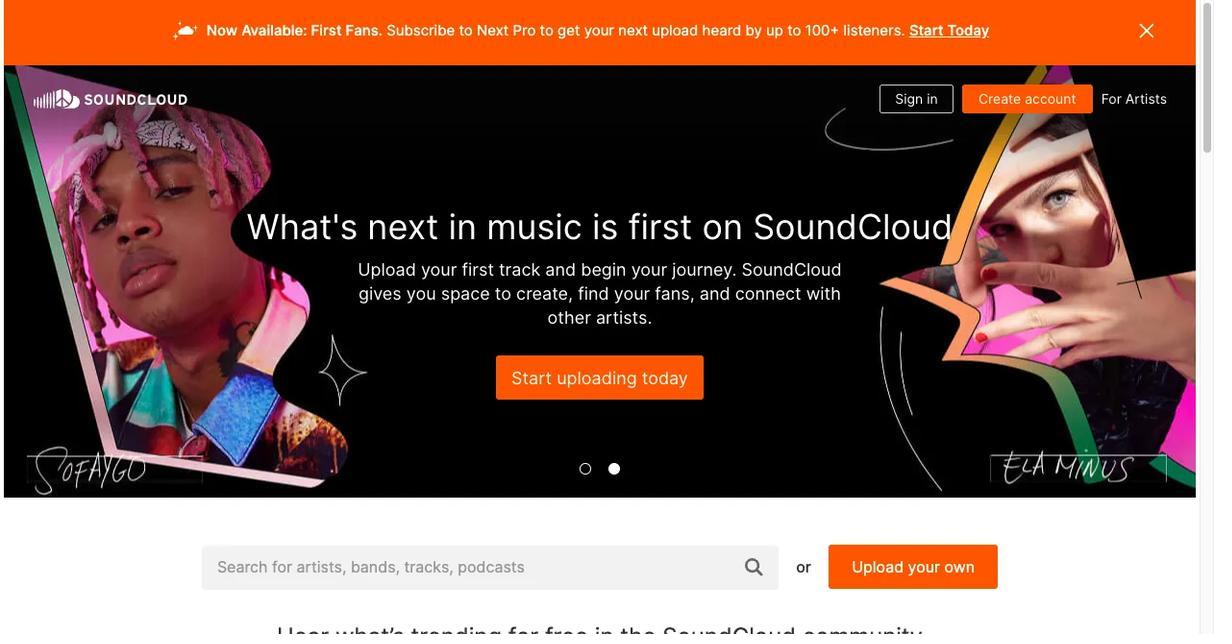 Task type: locate. For each thing, give the bounding box(es) containing it.
create,
[[516, 284, 573, 304]]

get
[[558, 21, 580, 39]]

your up you on the top of page
[[421, 259, 457, 280]]

start left the uploading
[[512, 369, 552, 389]]

upload for upload your first track and begin your journey. soundcloud gives you space to create, find your fans, and connect with other artists.
[[358, 259, 416, 280]]

in up space
[[448, 206, 477, 248]]

for artists
[[1101, 90, 1167, 107]]

in
[[927, 90, 938, 107], [448, 206, 477, 248]]

space
[[441, 284, 490, 304]]

first up space
[[462, 259, 494, 280]]

1 vertical spatial and
[[700, 284, 730, 304]]

upload your own link
[[829, 545, 998, 589]]

100+
[[805, 21, 840, 39]]

sign in
[[895, 90, 938, 107]]

your
[[584, 21, 614, 39], [421, 259, 457, 280], [631, 259, 667, 280], [614, 284, 650, 304], [908, 558, 940, 577]]

1 vertical spatial in
[[448, 206, 477, 248]]

gives
[[359, 284, 402, 304]]

sign
[[895, 90, 923, 107]]

and
[[545, 259, 576, 280], [700, 284, 730, 304]]

create account
[[979, 90, 1076, 107]]

on
[[702, 206, 743, 248]]

0 horizontal spatial and
[[545, 259, 576, 280]]

today
[[642, 369, 688, 389]]

available:
[[241, 21, 307, 39]]

1 vertical spatial start
[[512, 369, 552, 389]]

0 horizontal spatial upload
[[358, 259, 416, 280]]

start
[[909, 21, 944, 39], [512, 369, 552, 389]]

1 vertical spatial first
[[462, 259, 494, 280]]

start uploading today link
[[496, 356, 704, 400]]

to down track
[[495, 284, 512, 304]]

in right sign at the top right
[[927, 90, 938, 107]]

soundcloud
[[753, 206, 953, 248], [742, 259, 842, 280]]

today
[[947, 21, 989, 39]]

to
[[459, 21, 473, 39], [540, 21, 554, 39], [788, 21, 801, 39], [495, 284, 512, 304]]

start left today
[[909, 21, 944, 39]]

for artists link
[[1101, 86, 1167, 114]]

soundcloud up with
[[753, 206, 953, 248]]

1 horizontal spatial and
[[700, 284, 730, 304]]

next left upload
[[618, 21, 648, 39]]

1 horizontal spatial upload
[[852, 558, 904, 577]]

and up create,
[[545, 259, 576, 280]]

up
[[766, 21, 783, 39]]

what's next in music is first on soundcloud
[[247, 206, 953, 248]]

0 vertical spatial first
[[628, 206, 693, 248]]

upload up gives
[[358, 259, 416, 280]]

0 vertical spatial next
[[618, 21, 648, 39]]

0 horizontal spatial first
[[462, 259, 494, 280]]

own
[[945, 558, 975, 577]]

or
[[796, 558, 815, 577]]

upload your own
[[852, 558, 975, 577]]

first right is
[[628, 206, 693, 248]]

create account button
[[962, 85, 1093, 113]]

0 horizontal spatial in
[[448, 206, 477, 248]]

account
[[1025, 90, 1076, 107]]

your right get
[[584, 21, 614, 39]]

1 vertical spatial soundcloud
[[742, 259, 842, 280]]

upload right or
[[852, 558, 904, 577]]

0 horizontal spatial start
[[512, 369, 552, 389]]

soundcloud up connect
[[742, 259, 842, 280]]

first
[[628, 206, 693, 248], [462, 259, 494, 280]]

0 horizontal spatial next
[[368, 206, 439, 248]]

by
[[746, 21, 762, 39]]

Search search field
[[202, 546, 779, 590]]

to inside upload your first track and begin your journey. soundcloud gives you space to create, find your fans, and connect with other artists.
[[495, 284, 512, 304]]

upload inside upload your first track and begin your journey. soundcloud gives you space to create, find your fans, and connect with other artists.
[[358, 259, 416, 280]]

next
[[618, 21, 648, 39], [368, 206, 439, 248]]

0 vertical spatial and
[[545, 259, 576, 280]]

artists
[[1126, 90, 1167, 107]]

is
[[592, 206, 619, 248]]

0 vertical spatial start
[[909, 21, 944, 39]]

0 vertical spatial in
[[927, 90, 938, 107]]

1 horizontal spatial in
[[927, 90, 938, 107]]

and down the journey.
[[700, 284, 730, 304]]

0 vertical spatial upload
[[358, 259, 416, 280]]

1 vertical spatial upload
[[852, 558, 904, 577]]

1 horizontal spatial next
[[618, 21, 648, 39]]

next up you on the top of page
[[368, 206, 439, 248]]

to right up
[[788, 21, 801, 39]]

upload
[[358, 259, 416, 280], [852, 558, 904, 577]]

fans.
[[346, 21, 383, 39]]

track
[[499, 259, 541, 280]]

next
[[477, 21, 509, 39]]

connect
[[735, 284, 801, 304]]



Task type: vqa. For each thing, say whether or not it's contained in the screenshot.
TARA SCHULTZ'S AVATAR element
no



Task type: describe. For each thing, give the bounding box(es) containing it.
other
[[548, 308, 591, 328]]

your up fans, at the right of page
[[631, 259, 667, 280]]

listeners.
[[844, 21, 905, 39]]

create
[[979, 90, 1021, 107]]

sign in button
[[880, 85, 953, 113]]

upload for upload your own
[[852, 558, 904, 577]]

to left the "next"
[[459, 21, 473, 39]]

1 horizontal spatial start
[[909, 21, 944, 39]]

journey.
[[672, 259, 737, 280]]

what's
[[247, 206, 358, 248]]

1 horizontal spatial first
[[628, 206, 693, 248]]

for
[[1101, 90, 1122, 107]]

to left get
[[540, 21, 554, 39]]

you
[[406, 284, 436, 304]]

1 vertical spatial next
[[368, 206, 439, 248]]

in inside button
[[927, 90, 938, 107]]

begin
[[581, 259, 626, 280]]

now available: first fans. subscribe to next pro to get your next upload heard by up to 100+ listeners. start today
[[207, 21, 989, 39]]

fans,
[[655, 284, 695, 304]]

first
[[311, 21, 342, 39]]

your up artists.
[[614, 284, 650, 304]]

subscribe
[[387, 21, 455, 39]]

pro
[[513, 21, 536, 39]]

with
[[806, 284, 841, 304]]

your left own
[[908, 558, 940, 577]]

soundcloud inside upload your first track and begin your journey. soundcloud gives you space to create, find your fans, and connect with other artists.
[[742, 259, 842, 280]]

first inside upload your first track and begin your journey. soundcloud gives you space to create, find your fans, and connect with other artists.
[[462, 259, 494, 280]]

upload
[[652, 21, 698, 39]]

0 vertical spatial soundcloud
[[753, 206, 953, 248]]

start today link
[[909, 21, 989, 39]]

start uploading today
[[512, 369, 688, 389]]

now
[[207, 21, 238, 39]]

artists.
[[596, 308, 652, 328]]

upload your first track and begin your journey. soundcloud gives you space to create, find your fans, and connect with other artists.
[[358, 259, 842, 328]]

heard
[[702, 21, 742, 39]]

music
[[487, 206, 583, 248]]

uploading
[[557, 369, 637, 389]]

find
[[578, 284, 609, 304]]



